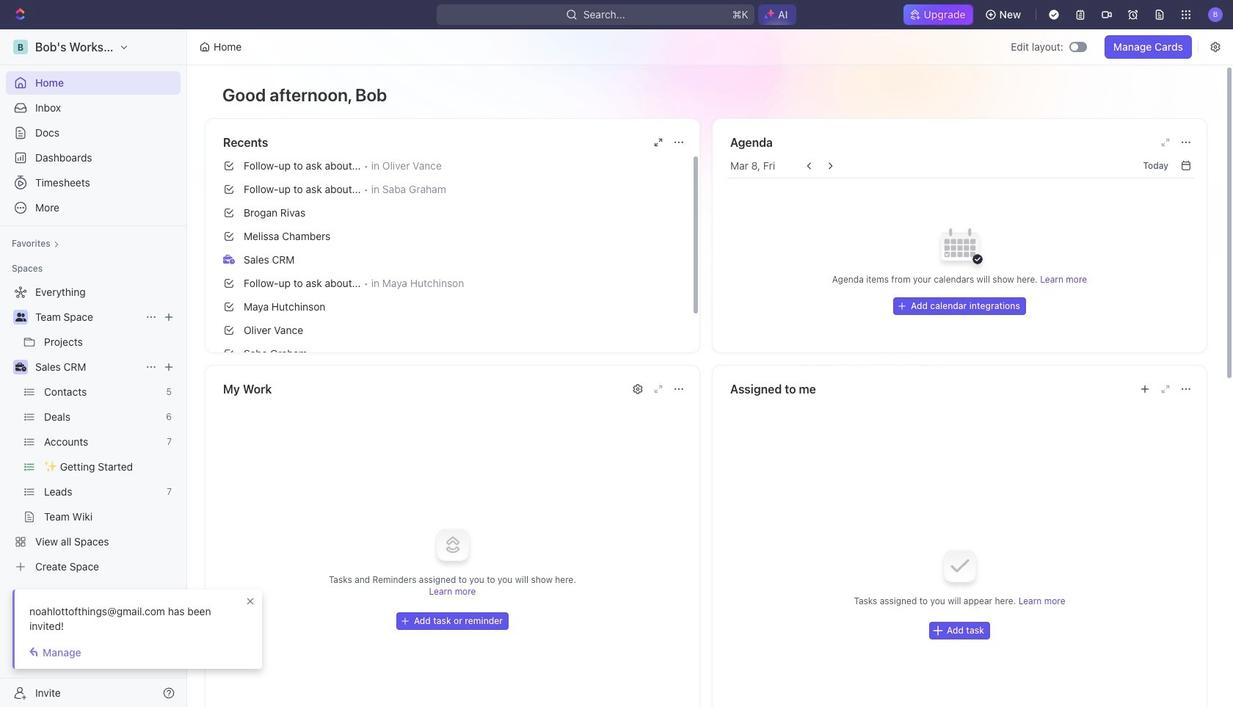 Task type: locate. For each thing, give the bounding box(es) containing it.
sidebar navigation
[[0, 29, 190, 707]]

bob's workspace, , element
[[13, 40, 28, 54]]

tree
[[6, 280, 181, 579]]

tree inside sidebar 'navigation'
[[6, 280, 181, 579]]



Task type: describe. For each thing, give the bounding box(es) containing it.
user group image
[[15, 313, 26, 322]]

business time image
[[223, 255, 235, 264]]

business time image
[[15, 363, 26, 372]]



Task type: vqa. For each thing, say whether or not it's contained in the screenshot.
Onboarding checklist button icon at bottom left
no



